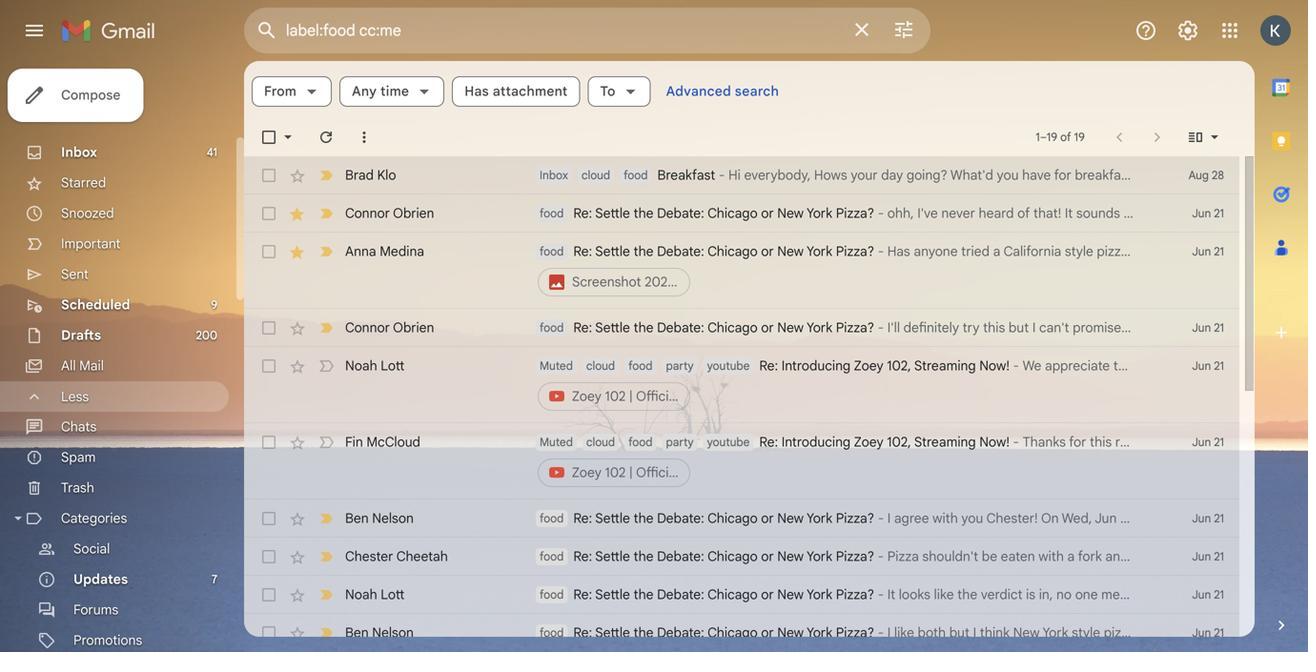 Task type: locate. For each thing, give the bounding box(es) containing it.
search mail image
[[250, 13, 284, 48]]

0 vertical spatial youtube
[[707, 359, 750, 373]]

food re: settle the debate: chicago or new york pizza? -
[[540, 205, 888, 222], [540, 243, 888, 260], [540, 320, 888, 336], [540, 510, 888, 527], [540, 548, 888, 565], [540, 625, 888, 641]]

drafts
[[61, 327, 101, 344]]

hi
[[729, 167, 741, 184]]

None checkbox
[[259, 204, 279, 223], [259, 242, 279, 261], [259, 548, 279, 567], [259, 624, 279, 643], [259, 204, 279, 223], [259, 242, 279, 261], [259, 548, 279, 567], [259, 624, 279, 643]]

4 york from the top
[[807, 510, 833, 527]]

4 settle from the top
[[595, 510, 630, 527]]

3 new from the top
[[778, 320, 804, 336]]

1 vertical spatial ben
[[345, 625, 369, 641]]

None search field
[[244, 8, 931, 53]]

2 vertical spatial cell
[[536, 433, 1145, 490]]

1 york from the top
[[807, 205, 833, 222]]

1 streaming from the top
[[915, 358, 976, 374]]

102, for noah lott
[[887, 358, 912, 374]]

looks
[[899, 587, 931, 603]]

0 vertical spatial cell
[[536, 242, 1145, 300]]

zoey for fin mccloud
[[854, 434, 884, 451]]

0 vertical spatial muted
[[540, 359, 573, 373]]

1 vertical spatial nelson
[[372, 625, 414, 641]]

2 now! from the top
[[980, 434, 1010, 451]]

3 row from the top
[[244, 233, 1240, 309]]

0 vertical spatial nelson
[[372, 510, 414, 527]]

None checkbox
[[259, 128, 279, 147], [259, 166, 279, 185], [259, 319, 279, 338], [259, 357, 279, 376], [259, 433, 279, 452], [259, 509, 279, 528], [259, 586, 279, 605], [259, 128, 279, 147], [259, 166, 279, 185], [259, 319, 279, 338], [259, 357, 279, 376], [259, 433, 279, 452], [259, 509, 279, 528], [259, 586, 279, 605]]

1 vertical spatial inbox
[[540, 168, 568, 183]]

1 vertical spatial lott
[[381, 587, 405, 603]]

any
[[352, 83, 377, 100]]

fin
[[345, 434, 363, 451]]

3 cell from the top
[[536, 433, 1145, 490]]

7 or from the top
[[761, 625, 774, 641]]

1 youtube from the top
[[707, 359, 750, 373]]

chicago inside cell
[[708, 243, 758, 260]]

1 muted from the top
[[540, 359, 573, 373]]

inbox up starred
[[61, 144, 97, 161]]

row containing anna medina
[[244, 233, 1240, 309]]

row containing fin mccloud
[[244, 424, 1240, 500]]

new
[[778, 205, 804, 222], [778, 243, 804, 260], [778, 320, 804, 336], [778, 510, 804, 527], [778, 548, 804, 565], [778, 587, 804, 603], [778, 625, 804, 641]]

0 vertical spatial noah
[[345, 358, 377, 374]]

youtube
[[707, 359, 750, 373], [707, 435, 750, 450]]

2 muted from the top
[[540, 435, 573, 450]]

noah down chester
[[345, 587, 377, 603]]

ben nelson up chester
[[345, 510, 414, 527]]

navigation containing compose
[[0, 61, 244, 652]]

jun 21
[[1193, 207, 1225, 221], [1193, 245, 1225, 259], [1193, 321, 1225, 335], [1193, 359, 1225, 373], [1193, 435, 1225, 450], [1193, 512, 1225, 526], [1193, 550, 1225, 564], [1193, 588, 1225, 602], [1193, 626, 1225, 641]]

6 debate: from the top
[[657, 587, 705, 603]]

main content containing from
[[244, 61, 1289, 652]]

connor obrien down the anna medina
[[345, 320, 434, 336]]

has
[[465, 83, 489, 100]]

1 vertical spatial re: introducing zoey 102, streaming now! -
[[760, 434, 1023, 451]]

mail
[[79, 358, 104, 374]]

chats
[[61, 419, 97, 435]]

cloud for noah lott
[[587, 359, 615, 373]]

attachment
[[493, 83, 568, 100]]

0 vertical spatial streaming
[[915, 358, 976, 374]]

food inside food re: settle the debate: chicago or new york pizza? - it looks like the verdict is in, no one mentioned chicago deep dish
[[540, 588, 564, 602]]

5 new from the top
[[778, 548, 804, 565]]

introducing
[[782, 358, 851, 374], [782, 434, 851, 451]]

1 connor obrien from the top
[[345, 205, 434, 222]]

1 lott from the top
[[381, 358, 405, 374]]

york
[[807, 205, 833, 222], [807, 243, 833, 260], [807, 320, 833, 336], [807, 510, 833, 527], [807, 548, 833, 565], [807, 587, 833, 603], [807, 625, 833, 641]]

5 york from the top
[[807, 548, 833, 565]]

4 pizza? from the top
[[836, 510, 875, 527]]

obrien down medina
[[393, 320, 434, 336]]

noah lott down chester
[[345, 587, 405, 603]]

jun
[[1193, 207, 1212, 221], [1193, 245, 1212, 259], [1193, 321, 1212, 335], [1193, 359, 1212, 373], [1193, 435, 1212, 450], [1193, 512, 1212, 526], [1193, 550, 1212, 564], [1193, 588, 1212, 602], [1193, 626, 1212, 641]]

debate:
[[657, 205, 705, 222], [657, 243, 705, 260], [657, 320, 705, 336], [657, 510, 705, 527], [657, 548, 705, 565], [657, 587, 705, 603], [657, 625, 705, 641]]

streaming
[[915, 358, 976, 374], [915, 434, 976, 451]]

from button
[[252, 76, 332, 107]]

2 youtube from the top
[[707, 435, 750, 450]]

navigation
[[0, 61, 244, 652]]

1 vertical spatial connor obrien
[[345, 320, 434, 336]]

2 streaming from the top
[[915, 434, 976, 451]]

Search mail text field
[[286, 21, 839, 40]]

1 21 from the top
[[1215, 207, 1225, 221]]

inbox link
[[61, 144, 97, 161]]

connor down brad klo
[[345, 205, 390, 222]]

7 debate: from the top
[[657, 625, 705, 641]]

21
[[1215, 207, 1225, 221], [1215, 245, 1225, 259], [1215, 321, 1225, 335], [1215, 359, 1225, 373], [1215, 435, 1225, 450], [1215, 512, 1225, 526], [1215, 550, 1225, 564], [1215, 588, 1225, 602], [1215, 626, 1225, 641]]

cell containing re: settle the debate: chicago or new york pizza?
[[536, 242, 1145, 300]]

advanced
[[666, 83, 732, 100]]

6 row from the top
[[244, 424, 1240, 500]]

all mail
[[61, 358, 104, 374]]

lott up mccloud
[[381, 358, 405, 374]]

1 vertical spatial muted
[[540, 435, 573, 450]]

re: introducing zoey 102, streaming now! -
[[760, 358, 1023, 374], [760, 434, 1023, 451]]

1 vertical spatial introducing
[[782, 434, 851, 451]]

all
[[61, 358, 76, 374]]

nelson down chester cheetah
[[372, 625, 414, 641]]

1 vertical spatial connor
[[345, 320, 390, 336]]

forums link
[[73, 602, 118, 619]]

sent
[[61, 266, 89, 283]]

food re: settle the debate: chicago or new york pizza? - it looks like the verdict is in, no one mentioned chicago deep dish
[[540, 587, 1289, 603]]

compose
[[61, 87, 121, 103]]

clear search image
[[843, 10, 881, 49]]

1 vertical spatial cloud
[[587, 359, 615, 373]]

2 ben from the top
[[345, 625, 369, 641]]

toggle split pane mode image
[[1187, 128, 1206, 147]]

2 102, from the top
[[887, 434, 912, 451]]

0 vertical spatial noah lott
[[345, 358, 405, 374]]

1 noah lott from the top
[[345, 358, 405, 374]]

spam
[[61, 449, 96, 466]]

ben nelson down chester
[[345, 625, 414, 641]]

1 vertical spatial zoey
[[854, 434, 884, 451]]

forums
[[73, 602, 118, 619]]

1 vertical spatial youtube
[[707, 435, 750, 450]]

102,
[[887, 358, 912, 374], [887, 434, 912, 451]]

1 horizontal spatial inbox
[[540, 168, 568, 183]]

connor obrien down klo
[[345, 205, 434, 222]]

ben nelson
[[345, 510, 414, 527], [345, 625, 414, 641]]

breakfast - hi everybody, hows your day going? what'd you have for breakfast best
[[658, 167, 1164, 184]]

0 vertical spatial lott
[[381, 358, 405, 374]]

2 new from the top
[[778, 243, 804, 260]]

categories
[[61, 510, 127, 527]]

now! for lott
[[980, 358, 1010, 374]]

support image
[[1135, 19, 1158, 42]]

main content
[[244, 61, 1289, 652]]

promotions link
[[73, 632, 142, 649]]

2 party from the top
[[666, 435, 694, 450]]

4 jun from the top
[[1193, 359, 1212, 373]]

lott
[[381, 358, 405, 374], [381, 587, 405, 603]]

obrien
[[393, 205, 434, 222], [393, 320, 434, 336]]

party
[[666, 359, 694, 373], [666, 435, 694, 450]]

nelson
[[372, 510, 414, 527], [372, 625, 414, 641]]

0 vertical spatial ben nelson
[[345, 510, 414, 527]]

5 21 from the top
[[1215, 435, 1225, 450]]

food
[[624, 168, 648, 183], [540, 207, 564, 221], [540, 245, 564, 259], [540, 321, 564, 335], [629, 359, 653, 373], [629, 435, 653, 450], [540, 512, 564, 526], [540, 550, 564, 564], [540, 588, 564, 602], [540, 626, 564, 641]]

0 vertical spatial re: introducing zoey 102, streaming now! -
[[760, 358, 1023, 374]]

4 jun 21 from the top
[[1193, 359, 1225, 373]]

1 row from the top
[[244, 156, 1240, 195]]

1 nelson from the top
[[372, 510, 414, 527]]

0 vertical spatial zoey
[[854, 358, 884, 374]]

the
[[634, 205, 654, 222], [634, 243, 654, 260], [634, 320, 654, 336], [634, 510, 654, 527], [634, 548, 654, 565], [634, 587, 654, 603], [958, 587, 978, 603], [634, 625, 654, 641]]

mccloud
[[367, 434, 421, 451]]

0 vertical spatial introducing
[[782, 358, 851, 374]]

2 zoey from the top
[[854, 434, 884, 451]]

scheduled
[[61, 297, 130, 313]]

tab list
[[1255, 61, 1309, 584]]

hows
[[814, 167, 848, 184]]

1 ben nelson from the top
[[345, 510, 414, 527]]

ben up chester
[[345, 510, 369, 527]]

now!
[[980, 358, 1010, 374], [980, 434, 1010, 451]]

any time button
[[340, 76, 445, 107]]

0 vertical spatial party
[[666, 359, 694, 373]]

2 vertical spatial cloud
[[587, 435, 615, 450]]

1 new from the top
[[778, 205, 804, 222]]

cell for fin mccloud
[[536, 433, 1145, 490]]

2 re: introducing zoey 102, streaming now! - from the top
[[760, 434, 1023, 451]]

cell
[[536, 242, 1145, 300], [536, 357, 1145, 414], [536, 433, 1145, 490]]

chicago
[[708, 205, 758, 222], [708, 243, 758, 260], [708, 320, 758, 336], [708, 510, 758, 527], [708, 548, 758, 565], [708, 587, 758, 603], [1170, 587, 1220, 603], [708, 625, 758, 641]]

it
[[888, 587, 896, 603]]

1 cell from the top
[[536, 242, 1145, 300]]

noah lott up fin mccloud
[[345, 358, 405, 374]]

1 vertical spatial 102,
[[887, 434, 912, 451]]

noah up the fin
[[345, 358, 377, 374]]

1 ben from the top
[[345, 510, 369, 527]]

1 re: introducing zoey 102, streaming now! - from the top
[[760, 358, 1023, 374]]

nelson up chester cheetah
[[372, 510, 414, 527]]

inbox down attachment
[[540, 168, 568, 183]]

row containing chester cheetah
[[244, 538, 1240, 576]]

1 vertical spatial party
[[666, 435, 694, 450]]

0 vertical spatial connor obrien
[[345, 205, 434, 222]]

1 introducing from the top
[[782, 358, 851, 374]]

7 jun 21 from the top
[[1193, 550, 1225, 564]]

connor obrien
[[345, 205, 434, 222], [345, 320, 434, 336]]

1 jun 21 from the top
[[1193, 207, 1225, 221]]

1 party from the top
[[666, 359, 694, 373]]

0 vertical spatial connor
[[345, 205, 390, 222]]

5 food re: settle the debate: chicago or new york pizza? - from the top
[[540, 548, 888, 565]]

introducing for mccloud
[[782, 434, 851, 451]]

3 or from the top
[[761, 320, 774, 336]]

have
[[1023, 167, 1051, 184]]

2 ben nelson from the top
[[345, 625, 414, 641]]

connor
[[345, 205, 390, 222], [345, 320, 390, 336]]

1 102, from the top
[[887, 358, 912, 374]]

or
[[761, 205, 774, 222], [761, 243, 774, 260], [761, 320, 774, 336], [761, 510, 774, 527], [761, 548, 774, 565], [761, 587, 774, 603], [761, 625, 774, 641]]

0 vertical spatial obrien
[[393, 205, 434, 222]]

1 vertical spatial noah
[[345, 587, 377, 603]]

row
[[244, 156, 1240, 195], [244, 195, 1240, 233], [244, 233, 1240, 309], [244, 309, 1240, 347], [244, 347, 1240, 424], [244, 424, 1240, 500], [244, 500, 1240, 538], [244, 538, 1240, 576], [244, 576, 1289, 614], [244, 614, 1240, 652]]

re:
[[574, 205, 592, 222], [574, 243, 592, 260], [574, 320, 592, 336], [760, 358, 778, 374], [760, 434, 778, 451], [574, 510, 592, 527], [574, 548, 592, 565], [574, 587, 592, 603], [574, 625, 592, 641]]

trash
[[61, 480, 94, 496]]

2 connor obrien from the top
[[345, 320, 434, 336]]

0 vertical spatial ben
[[345, 510, 369, 527]]

0 vertical spatial now!
[[980, 358, 1010, 374]]

1 connor from the top
[[345, 205, 390, 222]]

aug
[[1189, 168, 1209, 183]]

anna
[[345, 243, 376, 260]]

klo
[[377, 167, 396, 184]]

1 vertical spatial now!
[[980, 434, 1010, 451]]

102, for fin mccloud
[[887, 434, 912, 451]]

lott down chester cheetah
[[381, 587, 405, 603]]

0 vertical spatial inbox
[[61, 144, 97, 161]]

connor down anna
[[345, 320, 390, 336]]

re: introducing zoey 102, streaming now! - for lott
[[760, 358, 1023, 374]]

2 introducing from the top
[[782, 434, 851, 451]]

2 cell from the top
[[536, 357, 1145, 414]]

1 vertical spatial cell
[[536, 357, 1145, 414]]

settle
[[595, 205, 630, 222], [595, 243, 630, 260], [595, 320, 630, 336], [595, 510, 630, 527], [595, 548, 630, 565], [595, 587, 630, 603], [595, 625, 630, 641]]

1 vertical spatial streaming
[[915, 434, 976, 451]]

is
[[1026, 587, 1036, 603]]

4 food re: settle the debate: chicago or new york pizza? - from the top
[[540, 510, 888, 527]]

7 york from the top
[[807, 625, 833, 641]]

1 vertical spatial noah lott
[[345, 587, 405, 603]]

0 vertical spatial 102,
[[887, 358, 912, 374]]

obrien up medina
[[393, 205, 434, 222]]

9 jun 21 from the top
[[1193, 626, 1225, 641]]

streaming for noah lott
[[915, 358, 976, 374]]

1 vertical spatial ben nelson
[[345, 625, 414, 641]]

ben
[[345, 510, 369, 527], [345, 625, 369, 641]]

has attachment button
[[452, 76, 580, 107]]

pizza?
[[836, 205, 875, 222], [836, 243, 875, 260], [836, 320, 875, 336], [836, 510, 875, 527], [836, 548, 875, 565], [836, 587, 875, 603], [836, 625, 875, 641]]

ben down chester
[[345, 625, 369, 641]]

1 vertical spatial obrien
[[393, 320, 434, 336]]

cloud for fin mccloud
[[587, 435, 615, 450]]

7 row from the top
[[244, 500, 1240, 538]]



Task type: describe. For each thing, give the bounding box(es) containing it.
1 jun from the top
[[1193, 207, 1212, 221]]

3 food re: settle the debate: chicago or new york pizza? - from the top
[[540, 320, 888, 336]]

1 noah from the top
[[345, 358, 377, 374]]

for
[[1055, 167, 1072, 184]]

mentioned
[[1102, 587, 1166, 603]]

1 pizza? from the top
[[836, 205, 875, 222]]

muted for fin mccloud
[[540, 435, 573, 450]]

all mail link
[[61, 358, 104, 374]]

7 21 from the top
[[1215, 550, 1225, 564]]

your
[[851, 167, 878, 184]]

3 pizza? from the top
[[836, 320, 875, 336]]

social
[[73, 541, 110, 558]]

party for mccloud
[[666, 435, 694, 450]]

search
[[735, 83, 779, 100]]

cell for anna medina
[[536, 242, 1145, 300]]

anna medina
[[345, 243, 424, 260]]

1 obrien from the top
[[393, 205, 434, 222]]

6 york from the top
[[807, 587, 833, 603]]

28
[[1212, 168, 1225, 183]]

youtube for lott
[[707, 359, 750, 373]]

5 jun 21 from the top
[[1193, 435, 1225, 450]]

advanced search
[[666, 83, 779, 100]]

1 debate: from the top
[[657, 205, 705, 222]]

5 debate: from the top
[[657, 548, 705, 565]]

advanced search options image
[[885, 10, 923, 49]]

day
[[882, 167, 904, 184]]

2 jun from the top
[[1193, 245, 1212, 259]]

any time
[[352, 83, 409, 100]]

9 21 from the top
[[1215, 626, 1225, 641]]

aug 28
[[1189, 168, 1225, 183]]

2 pizza? from the top
[[836, 243, 875, 260]]

2 settle from the top
[[595, 243, 630, 260]]

important link
[[61, 236, 121, 252]]

2 nelson from the top
[[372, 625, 414, 641]]

party for lott
[[666, 359, 694, 373]]

7 new from the top
[[778, 625, 804, 641]]

0 vertical spatial cloud
[[582, 168, 611, 183]]

2 connor from the top
[[345, 320, 390, 336]]

7 jun from the top
[[1193, 550, 1212, 564]]

gmail image
[[61, 11, 165, 50]]

2 noah lott from the top
[[345, 587, 405, 603]]

the inside cell
[[634, 243, 654, 260]]

chats link
[[61, 419, 97, 435]]

fin mccloud
[[345, 434, 421, 451]]

cell for noah lott
[[536, 357, 1145, 414]]

row containing brad klo
[[244, 156, 1240, 195]]

in,
[[1039, 587, 1053, 603]]

scheduled link
[[61, 297, 130, 313]]

from
[[264, 83, 297, 100]]

9
[[211, 298, 217, 312]]

2 jun 21 from the top
[[1193, 245, 1225, 259]]

inbox inside 'main content'
[[540, 168, 568, 183]]

has attachment
[[465, 83, 568, 100]]

medina
[[380, 243, 424, 260]]

brad klo
[[345, 167, 396, 184]]

6 21 from the top
[[1215, 512, 1225, 526]]

breakfast
[[1075, 167, 1133, 184]]

1 or from the top
[[761, 205, 774, 222]]

2 obrien from the top
[[393, 320, 434, 336]]

5 or from the top
[[761, 548, 774, 565]]

snoozed link
[[61, 205, 114, 222]]

everybody,
[[744, 167, 811, 184]]

streaming for fin mccloud
[[915, 434, 976, 451]]

chester cheetah
[[345, 548, 448, 565]]

6 settle from the top
[[595, 587, 630, 603]]

one
[[1076, 587, 1098, 603]]

3 debate: from the top
[[657, 320, 705, 336]]

zoey for noah lott
[[854, 358, 884, 374]]

5 settle from the top
[[595, 548, 630, 565]]

6 new from the top
[[778, 587, 804, 603]]

cheetah
[[397, 548, 448, 565]]

drafts link
[[61, 327, 101, 344]]

time
[[381, 83, 409, 100]]

5 pizza? from the top
[[836, 548, 875, 565]]

going?
[[907, 167, 948, 184]]

7 pizza? from the top
[[836, 625, 875, 641]]

best
[[1136, 167, 1164, 184]]

categories link
[[61, 510, 127, 527]]

8 jun 21 from the top
[[1193, 588, 1225, 602]]

breakfast
[[658, 167, 716, 184]]

starred link
[[61, 175, 106, 191]]

2 debate: from the top
[[657, 243, 705, 260]]

more image
[[355, 128, 374, 147]]

refresh image
[[317, 128, 336, 147]]

9 jun from the top
[[1193, 626, 1212, 641]]

updates
[[73, 571, 128, 588]]

starred
[[61, 175, 106, 191]]

verdict
[[981, 587, 1023, 603]]

less button
[[0, 382, 229, 412]]

main menu image
[[23, 19, 46, 42]]

5 jun from the top
[[1193, 435, 1212, 450]]

3 jun from the top
[[1193, 321, 1212, 335]]

4 row from the top
[[244, 309, 1240, 347]]

5 row from the top
[[244, 347, 1240, 424]]

sent link
[[61, 266, 89, 283]]

chester
[[345, 548, 393, 565]]

4 debate: from the top
[[657, 510, 705, 527]]

2 21 from the top
[[1215, 245, 1225, 259]]

what'd
[[951, 167, 994, 184]]

1 food re: settle the debate: chicago or new york pizza? - from the top
[[540, 205, 888, 222]]

2 lott from the top
[[381, 587, 405, 603]]

1 settle from the top
[[595, 205, 630, 222]]

muted for noah lott
[[540, 359, 573, 373]]

like
[[934, 587, 954, 603]]

2 row from the top
[[244, 195, 1240, 233]]

3 jun 21 from the top
[[1193, 321, 1225, 335]]

6 pizza? from the top
[[836, 587, 875, 603]]

less
[[61, 388, 89, 405]]

promotions
[[73, 632, 142, 649]]

you
[[997, 167, 1019, 184]]

4 or from the top
[[761, 510, 774, 527]]

re: introducing zoey 102, streaming now! - for mccloud
[[760, 434, 1023, 451]]

introducing for lott
[[782, 358, 851, 374]]

8 21 from the top
[[1215, 588, 1225, 602]]

6 jun 21 from the top
[[1193, 512, 1225, 526]]

updates link
[[73, 571, 128, 588]]

7
[[212, 573, 217, 587]]

6 food re: settle the debate: chicago or new york pizza? - from the top
[[540, 625, 888, 641]]

compose button
[[8, 69, 144, 122]]

no
[[1057, 587, 1072, 603]]

6 jun from the top
[[1193, 512, 1212, 526]]

advanced search button
[[659, 74, 787, 109]]

4 21 from the top
[[1215, 359, 1225, 373]]

0 horizontal spatial inbox
[[61, 144, 97, 161]]

10 row from the top
[[244, 614, 1240, 652]]

dish
[[1259, 587, 1285, 603]]

200
[[196, 329, 217, 343]]

3 york from the top
[[807, 320, 833, 336]]

deep
[[1223, 587, 1255, 603]]

new inside cell
[[778, 243, 804, 260]]

now! for mccloud
[[980, 434, 1010, 451]]

4 new from the top
[[778, 510, 804, 527]]

social link
[[73, 541, 110, 558]]

3 21 from the top
[[1215, 321, 1225, 335]]

brad
[[345, 167, 374, 184]]

41
[[207, 145, 217, 160]]

2 or from the top
[[761, 243, 774, 260]]

2 food re: settle the debate: chicago or new york pizza? - from the top
[[540, 243, 888, 260]]

9 row from the top
[[244, 576, 1289, 614]]

2 york from the top
[[807, 243, 833, 260]]

6 or from the top
[[761, 587, 774, 603]]

3 settle from the top
[[595, 320, 630, 336]]

8 jun from the top
[[1193, 588, 1212, 602]]

settings image
[[1177, 19, 1200, 42]]

2 noah from the top
[[345, 587, 377, 603]]

trash link
[[61, 480, 94, 496]]

7 settle from the top
[[595, 625, 630, 641]]

important
[[61, 236, 121, 252]]

snoozed
[[61, 205, 114, 222]]

spam link
[[61, 449, 96, 466]]

youtube for mccloud
[[707, 435, 750, 450]]



Task type: vqa. For each thing, say whether or not it's contained in the screenshot.
Sep in the ON WED, SEP 13, 2023 AT 3:09 PM JAMES PETERSON <JAMES.PETERSON1902@GMAIL.COM> WROTE: HEY THERE, COOL CAT
no



